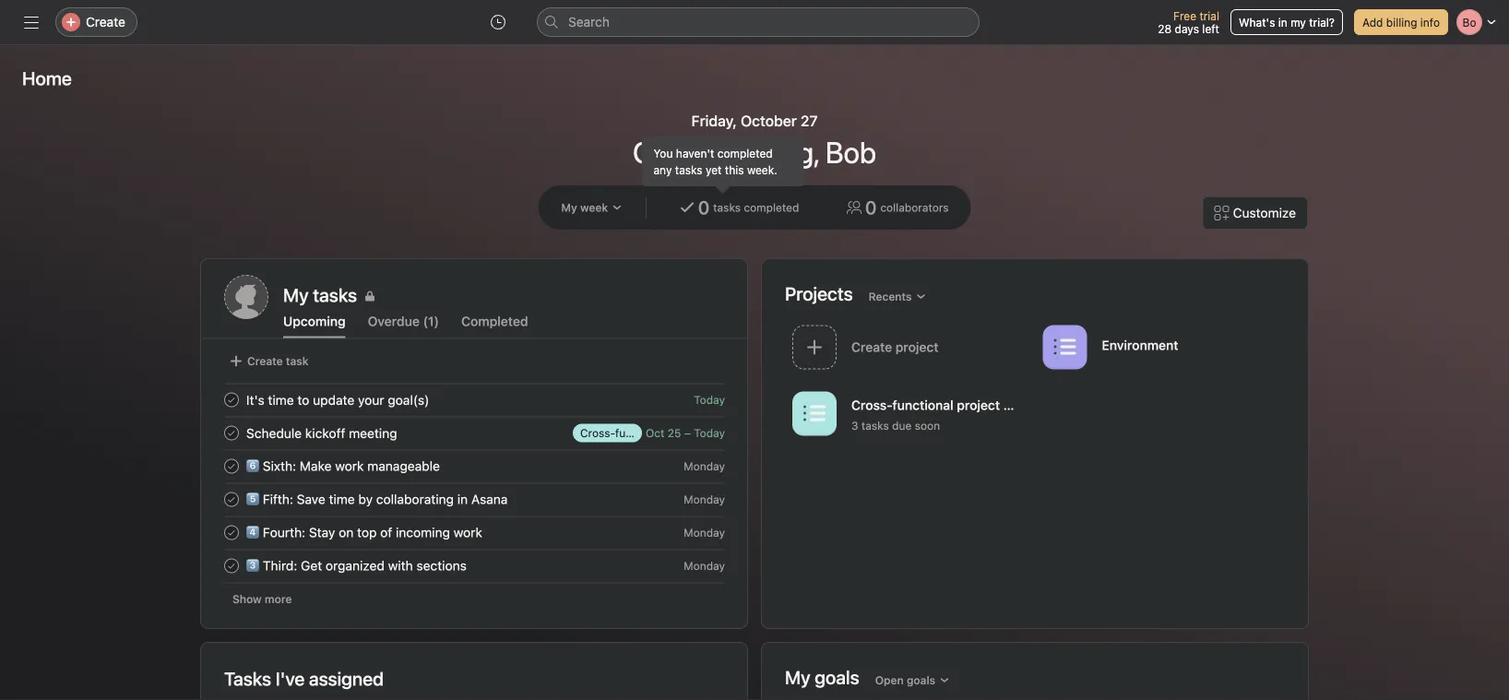 Task type: describe. For each thing, give the bounding box(es) containing it.
recents button
[[860, 284, 935, 309]]

project
[[957, 397, 1000, 413]]

get
[[301, 558, 322, 573]]

add billing info button
[[1354, 9, 1448, 35]]

completed inside you haven't completed any tasks yet this week.
[[717, 147, 773, 160]]

week
[[580, 201, 608, 214]]

(1)
[[423, 314, 439, 329]]

top
[[357, 525, 377, 540]]

cross-functional project plan 3 tasks due soon
[[851, 397, 1029, 432]]

show more
[[232, 593, 292, 606]]

days
[[1175, 22, 1199, 35]]

on
[[339, 525, 354, 540]]

completed image for 6️⃣
[[220, 455, 243, 477]]

free trial 28 days left
[[1158, 9, 1219, 35]]

overdue (1)
[[368, 314, 439, 329]]

your
[[358, 392, 384, 407]]

make
[[300, 458, 332, 473]]

add billing info
[[1362, 16, 1440, 29]]

search
[[568, 14, 610, 30]]

list image inside environment link
[[1054, 336, 1076, 358]]

today button
[[694, 393, 725, 406]]

tasks i've assigned
[[224, 668, 384, 690]]

environment
[[1102, 338, 1178, 353]]

monday for 3️⃣ third: get organized with sections
[[684, 559, 725, 572]]

what's
[[1239, 16, 1275, 29]]

create project link
[[785, 319, 1035, 378]]

sixth:
[[263, 458, 296, 473]]

incoming
[[396, 525, 450, 540]]

you haven't completed any tasks yet this week.
[[654, 147, 777, 176]]

completed checkbox for 5️⃣
[[220, 488, 243, 511]]

organized
[[326, 558, 385, 573]]

5️⃣ fifth: save time by collaborating in asana
[[246, 491, 508, 507]]

1 horizontal spatial work
[[454, 525, 482, 540]]

6️⃣ sixth: make work manageable
[[246, 458, 440, 473]]

completed checkbox for 4️⃣
[[220, 522, 243, 544]]

1 vertical spatial in
[[457, 491, 468, 507]]

friday, october 27 good morning, bob
[[633, 112, 876, 170]]

of
[[380, 525, 392, 540]]

completed checkbox for it's
[[220, 389, 243, 411]]

customize
[[1233, 205, 1296, 220]]

oct 25 – today
[[646, 427, 725, 440]]

goal(s)
[[388, 392, 429, 407]]

i've assigned
[[275, 668, 384, 690]]

trial
[[1200, 9, 1219, 22]]

week.
[[747, 163, 777, 176]]

my
[[1291, 16, 1306, 29]]

third:
[[263, 558, 297, 573]]

oct
[[646, 427, 665, 440]]

monday button for 6️⃣ sixth: make work manageable
[[684, 460, 725, 473]]

to
[[297, 392, 309, 407]]

haven't
[[676, 147, 714, 160]]

open goals
[[875, 674, 935, 687]]

more
[[265, 593, 292, 606]]

2 today from the top
[[694, 427, 725, 440]]

what's in my trial? button
[[1230, 9, 1343, 35]]

monday for 4️⃣ fourth: stay on top of incoming work
[[684, 526, 725, 539]]

completed image for 3️⃣
[[220, 555, 243, 577]]

3
[[851, 419, 858, 432]]

completed image for schedule
[[220, 422, 243, 444]]

left
[[1202, 22, 1219, 35]]

with
[[388, 558, 413, 573]]

overdue
[[368, 314, 420, 329]]

monday button for 3️⃣ third: get organized with sections
[[684, 559, 725, 572]]

good
[[633, 135, 703, 170]]

yet
[[706, 163, 722, 176]]

tasks inside cross-functional project plan 3 tasks due soon
[[861, 419, 889, 432]]

stay
[[309, 525, 335, 540]]

task
[[286, 355, 309, 368]]

completed image for 5️⃣
[[220, 488, 243, 511]]

friday,
[[691, 112, 737, 130]]

customize button
[[1203, 196, 1308, 230]]

completed
[[461, 314, 528, 329]]

recents
[[869, 290, 912, 303]]

history image
[[491, 15, 505, 30]]

it's time to update your goal(s)
[[246, 392, 429, 407]]

4️⃣
[[246, 525, 259, 540]]

27
[[801, 112, 818, 130]]

–
[[684, 427, 691, 440]]

completed checkbox for 3️⃣
[[220, 555, 243, 577]]

open goals button
[[867, 667, 959, 693]]

collaborators
[[880, 201, 949, 214]]

schedule kickoff meeting
[[246, 425, 397, 441]]

3️⃣
[[246, 558, 259, 573]]

goals
[[907, 674, 935, 687]]

cross-
[[851, 397, 892, 413]]

0 for collaborators
[[865, 196, 877, 218]]

update
[[313, 392, 354, 407]]



Task type: locate. For each thing, give the bounding box(es) containing it.
Completed checkbox
[[220, 389, 243, 411], [220, 422, 243, 444], [220, 488, 243, 511], [220, 522, 243, 544], [220, 555, 243, 577]]

by
[[358, 491, 373, 507]]

3 monday button from the top
[[684, 526, 725, 539]]

2 completed image from the top
[[220, 522, 243, 544]]

0 vertical spatial in
[[1278, 16, 1288, 29]]

my
[[561, 201, 577, 214]]

Completed checkbox
[[220, 455, 243, 477]]

add
[[1362, 16, 1383, 29]]

tasks
[[675, 163, 703, 176], [713, 201, 741, 214], [861, 419, 889, 432]]

tasks right the 3 in the right of the page
[[861, 419, 889, 432]]

0 down yet
[[698, 196, 710, 218]]

0 vertical spatial completed image
[[220, 488, 243, 511]]

search list box
[[537, 7, 980, 37]]

1 vertical spatial today
[[694, 427, 725, 440]]

schedule
[[246, 425, 302, 441]]

completed down the week.
[[744, 201, 799, 214]]

completed checkbox left 3️⃣
[[220, 555, 243, 577]]

monday button for 5️⃣ fifth: save time by collaborating in asana
[[684, 493, 725, 506]]

1 0 from the left
[[698, 196, 710, 218]]

fourth:
[[263, 525, 305, 540]]

my tasks link
[[283, 282, 724, 309]]

list image
[[1054, 336, 1076, 358], [803, 403, 826, 425]]

completed image up completed option on the bottom left
[[220, 422, 243, 444]]

0 vertical spatial today
[[694, 393, 725, 406]]

completed image for it's
[[220, 389, 243, 411]]

1 completed image from the top
[[220, 389, 243, 411]]

in left asana
[[457, 491, 468, 507]]

tasks completed
[[713, 201, 799, 214]]

0 left collaborators
[[865, 196, 877, 218]]

3️⃣ third: get organized with sections
[[246, 558, 467, 573]]

create for create task
[[247, 355, 283, 368]]

soon
[[915, 419, 940, 432]]

bob
[[825, 135, 876, 170]]

1 vertical spatial time
[[329, 491, 355, 507]]

0 horizontal spatial list image
[[803, 403, 826, 425]]

tasks
[[224, 668, 271, 690]]

tasks down haven't
[[675, 163, 703, 176]]

0 vertical spatial time
[[268, 392, 294, 407]]

in inside button
[[1278, 16, 1288, 29]]

search button
[[537, 7, 980, 37]]

0 vertical spatial create
[[86, 14, 125, 30]]

my week button
[[553, 195, 631, 220]]

today up oct 25 – today at bottom
[[694, 393, 725, 406]]

expand sidebar image
[[24, 15, 39, 30]]

25
[[668, 427, 681, 440]]

1 vertical spatial completed image
[[220, 522, 243, 544]]

completed image left 3️⃣
[[220, 555, 243, 577]]

1 vertical spatial list image
[[803, 403, 826, 425]]

sections
[[416, 558, 467, 573]]

this
[[725, 163, 744, 176]]

today
[[694, 393, 725, 406], [694, 427, 725, 440]]

free
[[1173, 9, 1196, 22]]

1 vertical spatial create
[[247, 355, 283, 368]]

5 completed checkbox from the top
[[220, 555, 243, 577]]

3 monday from the top
[[684, 526, 725, 539]]

environment link
[[1035, 319, 1286, 378]]

1 completed checkbox from the top
[[220, 389, 243, 411]]

trial?
[[1309, 16, 1335, 29]]

3 completed image from the top
[[220, 455, 243, 477]]

completed image left 4️⃣
[[220, 522, 243, 544]]

create inside popup button
[[86, 14, 125, 30]]

completed image
[[220, 488, 243, 511], [220, 522, 243, 544]]

you haven't completed any tasks yet this week. tooltip
[[642, 137, 803, 191]]

5️⃣
[[246, 491, 259, 507]]

morning,
[[709, 135, 819, 170]]

show
[[232, 593, 262, 606]]

completed checkbox left 4️⃣
[[220, 522, 243, 544]]

create inside 'button'
[[247, 355, 283, 368]]

4 monday button from the top
[[684, 559, 725, 572]]

1 horizontal spatial in
[[1278, 16, 1288, 29]]

0 vertical spatial list image
[[1054, 336, 1076, 358]]

completed image for 4️⃣
[[220, 522, 243, 544]]

0 for tasks completed
[[698, 196, 710, 218]]

0 horizontal spatial time
[[268, 392, 294, 407]]

4️⃣ fourth: stay on top of incoming work
[[246, 525, 482, 540]]

completed image left 6️⃣ on the bottom left
[[220, 455, 243, 477]]

any
[[654, 163, 672, 176]]

time left to
[[268, 392, 294, 407]]

due
[[892, 419, 912, 432]]

completed image left it's
[[220, 389, 243, 411]]

upcoming
[[283, 314, 346, 329]]

1 horizontal spatial 0
[[865, 196, 877, 218]]

completed
[[717, 147, 773, 160], [744, 201, 799, 214]]

list image left the 3 in the right of the page
[[803, 403, 826, 425]]

you
[[654, 147, 673, 160]]

0 horizontal spatial 0
[[698, 196, 710, 218]]

2 monday from the top
[[684, 493, 725, 506]]

0 horizontal spatial work
[[335, 458, 364, 473]]

1 horizontal spatial list image
[[1054, 336, 1076, 358]]

0 vertical spatial tasks
[[675, 163, 703, 176]]

kickoff
[[305, 425, 345, 441]]

0 vertical spatial completed
[[717, 147, 773, 160]]

meeting
[[349, 425, 397, 441]]

show more button
[[224, 586, 300, 612]]

time
[[268, 392, 294, 407], [329, 491, 355, 507]]

2 completed checkbox from the top
[[220, 422, 243, 444]]

1 vertical spatial work
[[454, 525, 482, 540]]

plan
[[1003, 397, 1029, 413]]

0 horizontal spatial create
[[86, 14, 125, 30]]

2 0 from the left
[[865, 196, 877, 218]]

completed up this
[[717, 147, 773, 160]]

4 monday from the top
[[684, 559, 725, 572]]

create button
[[55, 7, 137, 37]]

completed button
[[461, 314, 528, 338]]

list image left environment
[[1054, 336, 1076, 358]]

in left my
[[1278, 16, 1288, 29]]

create for create
[[86, 14, 125, 30]]

create task button
[[224, 348, 313, 374]]

1 vertical spatial completed
[[744, 201, 799, 214]]

completed checkbox for schedule
[[220, 422, 243, 444]]

28
[[1158, 22, 1172, 35]]

completed checkbox left "5️⃣"
[[220, 488, 243, 511]]

1 vertical spatial tasks
[[713, 201, 741, 214]]

tasks down this
[[713, 201, 741, 214]]

completed image
[[220, 389, 243, 411], [220, 422, 243, 444], [220, 455, 243, 477], [220, 555, 243, 577]]

my tasks
[[283, 284, 357, 306]]

tasks inside you haven't completed any tasks yet this week.
[[675, 163, 703, 176]]

fifth:
[[263, 491, 293, 507]]

monday button
[[684, 460, 725, 473], [684, 493, 725, 506], [684, 526, 725, 539], [684, 559, 725, 572]]

projects
[[785, 283, 853, 304]]

billing
[[1386, 16, 1417, 29]]

2 horizontal spatial tasks
[[861, 419, 889, 432]]

what's in my trial?
[[1239, 16, 1335, 29]]

save
[[297, 491, 325, 507]]

2 monday button from the top
[[684, 493, 725, 506]]

time left 'by'
[[329, 491, 355, 507]]

work right the make
[[335, 458, 364, 473]]

work
[[335, 458, 364, 473], [454, 525, 482, 540]]

add profile photo image
[[224, 275, 268, 319]]

work down asana
[[454, 525, 482, 540]]

monday button for 4️⃣ fourth: stay on top of incoming work
[[684, 526, 725, 539]]

3 completed checkbox from the top
[[220, 488, 243, 511]]

overdue (1) button
[[368, 314, 439, 338]]

monday
[[684, 460, 725, 473], [684, 493, 725, 506], [684, 526, 725, 539], [684, 559, 725, 572]]

completed checkbox up completed option on the bottom left
[[220, 422, 243, 444]]

functional
[[892, 397, 953, 413]]

in
[[1278, 16, 1288, 29], [457, 491, 468, 507]]

manageable
[[367, 458, 440, 473]]

completed image left "5️⃣"
[[220, 488, 243, 511]]

create
[[86, 14, 125, 30], [247, 355, 283, 368]]

2 vertical spatial tasks
[[861, 419, 889, 432]]

my week
[[561, 201, 608, 214]]

my goals
[[785, 666, 859, 688]]

completed checkbox left it's
[[220, 389, 243, 411]]

2 completed image from the top
[[220, 422, 243, 444]]

0 horizontal spatial tasks
[[675, 163, 703, 176]]

1 horizontal spatial time
[[329, 491, 355, 507]]

october
[[741, 112, 797, 130]]

4 completed checkbox from the top
[[220, 522, 243, 544]]

4 completed image from the top
[[220, 555, 243, 577]]

1 today from the top
[[694, 393, 725, 406]]

home
[[22, 67, 72, 89]]

info
[[1420, 16, 1440, 29]]

1 horizontal spatial create
[[247, 355, 283, 368]]

1 monday from the top
[[684, 460, 725, 473]]

0 horizontal spatial in
[[457, 491, 468, 507]]

create project
[[851, 339, 939, 355]]

monday for 5️⃣ fifth: save time by collaborating in asana
[[684, 493, 725, 506]]

upcoming button
[[283, 314, 346, 338]]

1 horizontal spatial tasks
[[713, 201, 741, 214]]

monday for 6️⃣ sixth: make work manageable
[[684, 460, 725, 473]]

create left task
[[247, 355, 283, 368]]

today right –
[[694, 427, 725, 440]]

1 completed image from the top
[[220, 488, 243, 511]]

1 monday button from the top
[[684, 460, 725, 473]]

create right expand sidebar icon at the top left of the page
[[86, 14, 125, 30]]

0 vertical spatial work
[[335, 458, 364, 473]]



Task type: vqa. For each thing, say whether or not it's contained in the screenshot.
second and from the right
no



